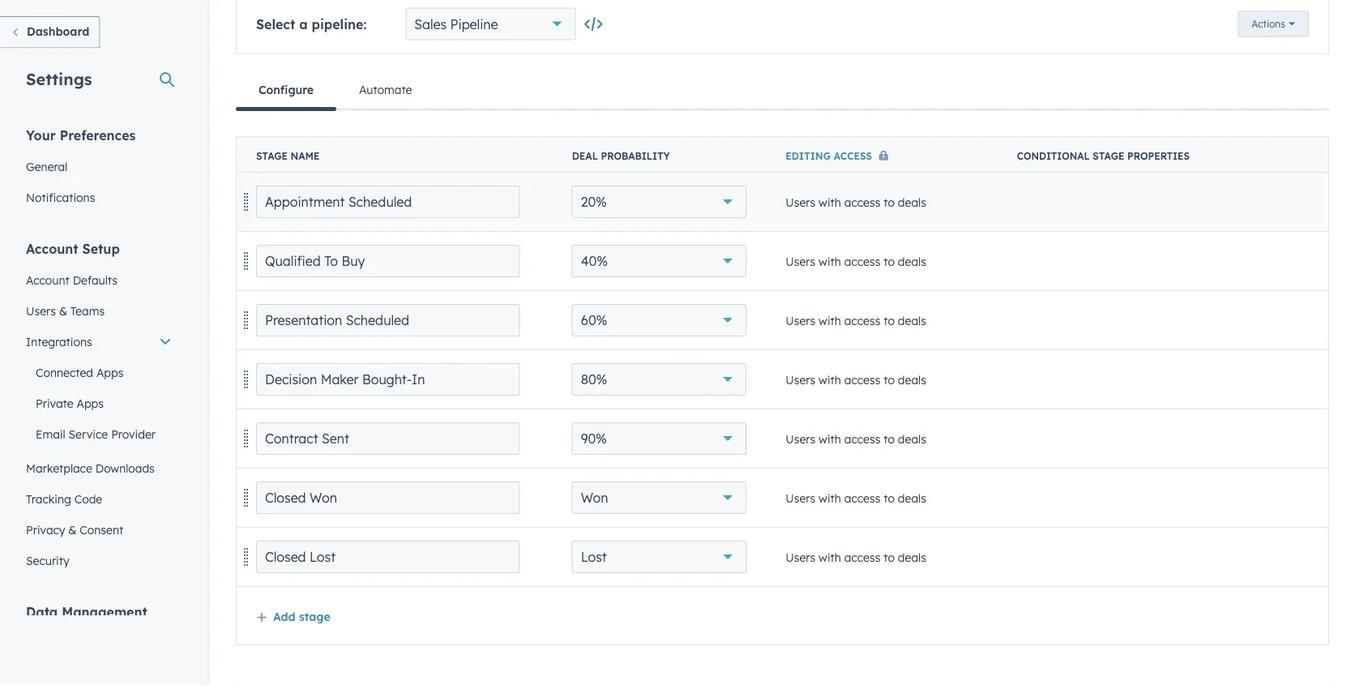 Task type: locate. For each thing, give the bounding box(es) containing it.
users for 60%
[[786, 313, 816, 327]]

sales pipeline
[[415, 16, 498, 32]]

access inside stage qualified to buy is currently in position 2. reorder it by using the up and down arrow keys. element
[[845, 254, 881, 268]]

with inside stage qualified to buy is currently in position 2. reorder it by using the up and down arrow keys. element
[[819, 254, 842, 268]]

deals inside stage qualified to buy is currently in position 2. reorder it by using the up and down arrow keys. element
[[898, 254, 927, 268]]

to inside stage decision maker bought-in is currently in position 4. reorder it by using the up and down arrow keys. element
[[884, 372, 895, 387]]

to for won
[[884, 491, 895, 505]]

with
[[819, 195, 842, 209], [819, 254, 842, 268], [819, 313, 842, 327], [819, 372, 842, 387], [819, 432, 842, 446], [819, 491, 842, 505], [819, 550, 842, 564]]

2 users with access to deals from the top
[[786, 313, 927, 327]]

& right privacy in the bottom of the page
[[68, 523, 77, 537]]

1 to from the top
[[884, 195, 895, 209]]

0 vertical spatial &
[[59, 304, 67, 318]]

stage for add
[[299, 609, 331, 624]]

stage name
[[256, 150, 320, 162]]

with inside stage presentation scheduled is currently in position 3. reorder it by using the up and down arrow keys. element
[[819, 313, 842, 327]]

users down stage closed won is currently in position 6. reorder it by using the up and down arrow keys. "element" on the bottom
[[786, 550, 816, 564]]

users with access to deals for lost
[[786, 550, 927, 564]]

with down editing access
[[819, 195, 842, 209]]

1 stage name text field from the top
[[256, 186, 520, 218]]

3 deals from the top
[[898, 313, 927, 327]]

1 vertical spatial &
[[68, 523, 77, 537]]

deals inside users with access to deals edit pro
[[898, 195, 927, 209]]

access inside stage decision maker bought-in is currently in position 4. reorder it by using the up and down arrow keys. element
[[845, 372, 881, 387]]

apps down integrations button
[[96, 365, 124, 379]]

select a pipeline:
[[256, 16, 367, 32]]

with down stage closed won is currently in position 6. reorder it by using the up and down arrow keys. "element" on the bottom
[[819, 550, 842, 564]]

deals inside stage closed won is currently in position 6. reorder it by using the up and down arrow keys. "element"
[[898, 491, 927, 505]]

with inside stage closed won is currently in position 6. reorder it by using the up and down arrow keys. "element"
[[819, 491, 842, 505]]

80% button
[[572, 363, 747, 396]]

3 with from the top
[[819, 313, 842, 327]]

users for lost
[[786, 550, 816, 564]]

deals for 60%
[[898, 313, 927, 327]]

stage left 'properties'
[[1093, 150, 1125, 162]]

1 horizontal spatial stage
[[1093, 150, 1125, 162]]

access for lost
[[845, 550, 881, 564]]

with inside users with access to deals edit pro
[[819, 195, 842, 209]]

connected apps
[[36, 365, 124, 379]]

to inside stage closed won is currently in position 6. reorder it by using the up and down arrow keys. "element"
[[884, 491, 895, 505]]

tab list
[[236, 71, 1330, 111]]

3 to from the top
[[884, 313, 895, 327]]

apps up service
[[77, 396, 104, 410]]

pro
[[1341, 206, 1356, 219]]

users down stage appointment scheduled is currently in position 1. reorder it by using the up and down arrow keys. element
[[786, 254, 816, 268]]

security link
[[16, 545, 182, 576]]

apps
[[96, 365, 124, 379], [77, 396, 104, 410]]

edit pro button
[[1310, 202, 1356, 223]]

2 account from the top
[[26, 273, 70, 287]]

users with access to deals
[[786, 254, 927, 268], [786, 313, 927, 327], [786, 372, 927, 387], [786, 432, 927, 446], [786, 491, 927, 505], [786, 550, 927, 564]]

0 horizontal spatial &
[[59, 304, 67, 318]]

stage
[[256, 150, 288, 162]]

4 deals from the top
[[898, 372, 927, 387]]

stage for conditional
[[1093, 150, 1125, 162]]

account setup element
[[16, 240, 182, 576]]

email
[[36, 427, 65, 441]]

general link
[[16, 151, 182, 182]]

6 deals from the top
[[898, 491, 927, 505]]

won button
[[572, 482, 747, 514]]

5 with from the top
[[819, 432, 842, 446]]

with inside stage closed lost is currently in position 7. reorder it by using the up and down arrow keys. element
[[819, 550, 842, 564]]

users down stage qualified to buy is currently in position 2. reorder it by using the up and down arrow keys. element
[[786, 313, 816, 327]]

stage name text field inside stage closed won is currently in position 6. reorder it by using the up and down arrow keys. "element"
[[256, 482, 520, 514]]

stage closed lost is currently in position 7. reorder it by using the up and down arrow keys. element
[[236, 527, 1329, 587]]

users inside stage closed won is currently in position 6. reorder it by using the up and down arrow keys. "element"
[[786, 491, 816, 505]]

users down stage presentation scheduled is currently in position 3. reorder it by using the up and down arrow keys. element
[[786, 372, 816, 387]]

1 account from the top
[[26, 240, 78, 257]]

access for 80%
[[845, 372, 881, 387]]

7 to from the top
[[884, 550, 895, 564]]

users with access to deals inside stage closed won is currently in position 6. reorder it by using the up and down arrow keys. "element"
[[786, 491, 927, 505]]

users with access to deals for won
[[786, 491, 927, 505]]

1 vertical spatial apps
[[77, 396, 104, 410]]

with down stage appointment scheduled is currently in position 1. reorder it by using the up and down arrow keys. element
[[819, 254, 842, 268]]

1 vertical spatial account
[[26, 273, 70, 287]]

6 with from the top
[[819, 491, 842, 505]]

sales pipeline button
[[406, 8, 576, 41]]

deal probability
[[572, 150, 670, 162]]

actions button
[[1239, 11, 1310, 37]]

0 vertical spatial stage
[[1093, 150, 1125, 162]]

3 users with access to deals from the top
[[786, 372, 927, 387]]

stage name text field inside stage qualified to buy is currently in position 2. reorder it by using the up and down arrow keys. element
[[256, 245, 520, 277]]

2 to from the top
[[884, 254, 895, 268]]

to inside stage contract sent is currently in position 5. reorder it by using the up and down arrow keys. element
[[884, 432, 895, 446]]

3 stage name text field from the top
[[256, 304, 520, 337]]

deals for 90%
[[898, 432, 927, 446]]

deals inside stage contract sent is currently in position 5. reorder it by using the up and down arrow keys. element
[[898, 432, 927, 446]]

2 deals from the top
[[898, 254, 927, 268]]

users inside stage presentation scheduled is currently in position 3. reorder it by using the up and down arrow keys. element
[[786, 313, 816, 327]]

users inside stage closed lost is currently in position 7. reorder it by using the up and down arrow keys. element
[[786, 550, 816, 564]]

users & teams
[[26, 304, 105, 318]]

edit
[[1320, 206, 1338, 219]]

your preferences element
[[16, 126, 182, 213]]

to inside stage presentation scheduled is currently in position 3. reorder it by using the up and down arrow keys. element
[[884, 313, 895, 327]]

open popover to copy the internal identifier of the stage. image
[[586, 17, 602, 33]]

account up users & teams
[[26, 273, 70, 287]]

access
[[834, 150, 873, 162], [845, 195, 881, 209], [845, 254, 881, 268], [845, 313, 881, 327], [845, 372, 881, 387], [845, 432, 881, 446], [845, 491, 881, 505], [845, 550, 881, 564]]

deals
[[898, 195, 927, 209], [898, 254, 927, 268], [898, 313, 927, 327], [898, 372, 927, 387], [898, 432, 927, 446], [898, 491, 927, 505], [898, 550, 927, 564]]

stage name text field for 60%
[[256, 304, 520, 337]]

users
[[786, 195, 816, 209], [786, 254, 816, 268], [26, 304, 56, 318], [786, 313, 816, 327], [786, 372, 816, 387], [786, 432, 816, 446], [786, 491, 816, 505], [786, 550, 816, 564]]

7 with from the top
[[819, 550, 842, 564]]

a
[[299, 16, 308, 32]]

with for won
[[819, 491, 842, 505]]

users for 40%
[[786, 254, 816, 268]]

service
[[69, 427, 108, 441]]

Stage name text field
[[256, 541, 520, 573]]

access inside stage presentation scheduled is currently in position 3. reorder it by using the up and down arrow keys. element
[[845, 313, 881, 327]]

6 stage name text field from the top
[[256, 482, 520, 514]]

2 with from the top
[[819, 254, 842, 268]]

7 deals from the top
[[898, 550, 927, 564]]

conditional stage properties
[[1017, 150, 1190, 162]]

with down stage decision maker bought-in is currently in position 4. reorder it by using the up and down arrow keys. element
[[819, 432, 842, 446]]

apps for connected apps
[[96, 365, 124, 379]]

apps for private apps
[[77, 396, 104, 410]]

with down stage presentation scheduled is currently in position 3. reorder it by using the up and down arrow keys. element
[[819, 372, 842, 387]]

with inside stage decision maker bought-in is currently in position 4. reorder it by using the up and down arrow keys. element
[[819, 372, 842, 387]]

stage qualified to buy is currently in position 2. reorder it by using the up and down arrow keys. element
[[236, 232, 1329, 291]]

& left teams on the left of page
[[59, 304, 67, 318]]

configure
[[259, 83, 314, 97]]

users with access to deals inside stage decision maker bought-in is currently in position 4. reorder it by using the up and down arrow keys. element
[[786, 372, 927, 387]]

2 stage name text field from the top
[[256, 245, 520, 277]]

email service provider
[[36, 427, 156, 441]]

5 users with access to deals from the top
[[786, 491, 927, 505]]

with for 40%
[[819, 254, 842, 268]]

to inside stage closed lost is currently in position 7. reorder it by using the up and down arrow keys. element
[[884, 550, 895, 564]]

automate
[[359, 83, 412, 97]]

to inside stage qualified to buy is currently in position 2. reorder it by using the up and down arrow keys. element
[[884, 254, 895, 268]]

stage name text field for 80%
[[256, 363, 520, 396]]

users with access to deals inside stage presentation scheduled is currently in position 3. reorder it by using the up and down arrow keys. element
[[786, 313, 927, 327]]

access inside stage closed lost is currently in position 7. reorder it by using the up and down arrow keys. element
[[845, 550, 881, 564]]

1 users with access to deals from the top
[[786, 254, 927, 268]]

notifications link
[[16, 182, 182, 213]]

deals inside stage presentation scheduled is currently in position 3. reorder it by using the up and down arrow keys. element
[[898, 313, 927, 327]]

with down stage qualified to buy is currently in position 2. reorder it by using the up and down arrow keys. element
[[819, 313, 842, 327]]

0 horizontal spatial stage
[[299, 609, 331, 624]]

tracking code link
[[16, 484, 182, 515]]

stage name text field inside stage decision maker bought-in is currently in position 4. reorder it by using the up and down arrow keys. element
[[256, 363, 520, 396]]

editing
[[786, 150, 831, 162]]

stage right add
[[299, 609, 331, 624]]

with inside stage contract sent is currently in position 5. reorder it by using the up and down arrow keys. element
[[819, 432, 842, 446]]

users with access to deals for 60%
[[786, 313, 927, 327]]

provider
[[111, 427, 156, 441]]

5 to from the top
[[884, 432, 895, 446]]

5 deals from the top
[[898, 432, 927, 446]]

6 to from the top
[[884, 491, 895, 505]]

to
[[884, 195, 895, 209], [884, 254, 895, 268], [884, 313, 895, 327], [884, 372, 895, 387], [884, 432, 895, 446], [884, 491, 895, 505], [884, 550, 895, 564]]

security
[[26, 553, 69, 568]]

users with access to deals for 40%
[[786, 254, 927, 268]]

& for users
[[59, 304, 67, 318]]

actions
[[1252, 18, 1286, 30]]

with down stage contract sent is currently in position 5. reorder it by using the up and down arrow keys. element
[[819, 491, 842, 505]]

integrations button
[[16, 326, 182, 357]]

1 with from the top
[[819, 195, 842, 209]]

4 users with access to deals from the top
[[786, 432, 927, 446]]

access inside stage closed won is currently in position 6. reorder it by using the up and down arrow keys. "element"
[[845, 491, 881, 505]]

access inside stage contract sent is currently in position 5. reorder it by using the up and down arrow keys. element
[[845, 432, 881, 446]]

deal
[[572, 150, 598, 162]]

access for 90%
[[845, 432, 881, 446]]

with for 60%
[[819, 313, 842, 327]]

to for 80%
[[884, 372, 895, 387]]

deals inside stage decision maker bought-in is currently in position 4. reorder it by using the up and down arrow keys. element
[[898, 372, 927, 387]]

1 vertical spatial stage
[[299, 609, 331, 624]]

deals inside stage closed lost is currently in position 7. reorder it by using the up and down arrow keys. element
[[898, 550, 927, 564]]

access for won
[[845, 491, 881, 505]]

users for won
[[786, 491, 816, 505]]

tracking
[[26, 492, 71, 506]]

name
[[291, 150, 320, 162]]

1 deals from the top
[[898, 195, 927, 209]]

users with access to deals inside stage contract sent is currently in position 5. reorder it by using the up and down arrow keys. element
[[786, 432, 927, 446]]

6 users with access to deals from the top
[[786, 550, 927, 564]]

0 vertical spatial account
[[26, 240, 78, 257]]

users with access to deals inside stage closed lost is currently in position 7. reorder it by using the up and down arrow keys. element
[[786, 550, 927, 564]]

account up account defaults
[[26, 240, 78, 257]]

4 with from the top
[[819, 372, 842, 387]]

deals for lost
[[898, 550, 927, 564]]

60%
[[581, 312, 608, 328]]

5 stage name text field from the top
[[256, 422, 520, 455]]

4 stage name text field from the top
[[256, 363, 520, 396]]

properties
[[1128, 150, 1190, 162]]

users inside stage contract sent is currently in position 5. reorder it by using the up and down arrow keys. element
[[786, 432, 816, 446]]

users inside stage qualified to buy is currently in position 2. reorder it by using the up and down arrow keys. element
[[786, 254, 816, 268]]

users down stage contract sent is currently in position 5. reorder it by using the up and down arrow keys. element
[[786, 491, 816, 505]]

defaults
[[73, 273, 118, 287]]

account setup
[[26, 240, 120, 257]]

users down editing
[[786, 195, 816, 209]]

users with access to deals inside stage qualified to buy is currently in position 2. reorder it by using the up and down arrow keys. element
[[786, 254, 927, 268]]

1 horizontal spatial &
[[68, 523, 77, 537]]

stage name text field inside stage contract sent is currently in position 5. reorder it by using the up and down arrow keys. element
[[256, 422, 520, 455]]

&
[[59, 304, 67, 318], [68, 523, 77, 537]]

4 to from the top
[[884, 372, 895, 387]]

users up integrations
[[26, 304, 56, 318]]

users inside stage decision maker bought-in is currently in position 4. reorder it by using the up and down arrow keys. element
[[786, 372, 816, 387]]

add
[[273, 609, 296, 624]]

Stage name text field
[[256, 186, 520, 218], [256, 245, 520, 277], [256, 304, 520, 337], [256, 363, 520, 396], [256, 422, 520, 455], [256, 482, 520, 514]]

account
[[26, 240, 78, 257], [26, 273, 70, 287]]

0 vertical spatial apps
[[96, 365, 124, 379]]

stage name text field inside stage presentation scheduled is currently in position 3. reorder it by using the up and down arrow keys. element
[[256, 304, 520, 337]]

with for lost
[[819, 550, 842, 564]]

users down stage decision maker bought-in is currently in position 4. reorder it by using the up and down arrow keys. element
[[786, 432, 816, 446]]



Task type: describe. For each thing, give the bounding box(es) containing it.
account for account setup
[[26, 240, 78, 257]]

privacy & consent
[[26, 523, 123, 537]]

with for 80%
[[819, 372, 842, 387]]

dashboard
[[27, 24, 89, 39]]

automate link
[[336, 71, 435, 109]]

stage name text field for 40%
[[256, 245, 520, 277]]

to for lost
[[884, 550, 895, 564]]

delete button
[[567, 202, 618, 223]]

won
[[581, 490, 609, 506]]

marketplace
[[26, 461, 92, 475]]

20% button
[[572, 186, 747, 218]]

20%
[[581, 194, 607, 210]]

account for account defaults
[[26, 273, 70, 287]]

to for 90%
[[884, 432, 895, 446]]

90%
[[581, 431, 607, 447]]

to inside users with access to deals edit pro
[[884, 195, 895, 209]]

deals for 40%
[[898, 254, 927, 268]]

to for 40%
[[884, 254, 895, 268]]

delete
[[578, 206, 607, 219]]

configure link
[[236, 71, 336, 111]]

sales
[[415, 16, 447, 32]]

80%
[[581, 371, 608, 388]]

integrations
[[26, 334, 92, 349]]

email service provider link
[[16, 419, 182, 450]]

setup
[[82, 240, 120, 257]]

account defaults
[[26, 273, 118, 287]]

users inside users with access to deals edit pro
[[786, 195, 816, 209]]

pipeline stages element
[[236, 136, 1356, 645]]

lost
[[581, 549, 607, 565]]

users & teams link
[[16, 296, 182, 326]]

data management
[[26, 604, 147, 620]]

marketplace downloads
[[26, 461, 155, 475]]

editing access
[[786, 150, 873, 162]]

40%
[[581, 253, 608, 269]]

& for privacy
[[68, 523, 77, 537]]

users with access to deals for 80%
[[786, 372, 927, 387]]

tracking code
[[26, 492, 102, 506]]

with for 90%
[[819, 432, 842, 446]]

users with access to deals for 90%
[[786, 432, 927, 446]]

pipeline:
[[312, 16, 367, 32]]

lost button
[[572, 541, 747, 573]]

private
[[36, 396, 73, 410]]

connected apps link
[[16, 357, 182, 388]]

add stage
[[273, 609, 331, 624]]

consent
[[80, 523, 123, 537]]

tab list containing configure
[[236, 71, 1330, 111]]

access for 60%
[[845, 313, 881, 327]]

stage contract sent is currently in position 5. reorder it by using the up and down arrow keys. element
[[236, 409, 1329, 468]]

connected
[[36, 365, 93, 379]]

deals for 80%
[[898, 372, 927, 387]]

40% button
[[572, 245, 747, 277]]

stage presentation scheduled is currently in position 3. reorder it by using the up and down arrow keys. element
[[236, 291, 1329, 350]]

privacy
[[26, 523, 65, 537]]

private apps link
[[16, 388, 182, 419]]

stage name text field for 90%
[[256, 422, 520, 455]]

users for 90%
[[786, 432, 816, 446]]

private apps
[[36, 396, 104, 410]]

account defaults link
[[16, 265, 182, 296]]

users with access to deals edit pro
[[786, 195, 1356, 219]]

general
[[26, 159, 68, 174]]

probability
[[601, 150, 670, 162]]

stage appointment scheduled is currently in position 1. reorder it by using the up and down arrow keys. element
[[236, 172, 1356, 232]]

downloads
[[95, 461, 155, 475]]

stage closed won is currently in position 6. reorder it by using the up and down arrow keys. element
[[236, 468, 1329, 527]]

add stage button
[[256, 609, 331, 624]]

marketplace downloads link
[[16, 453, 182, 484]]

users inside account setup element
[[26, 304, 56, 318]]

settings
[[26, 69, 92, 89]]

data
[[26, 604, 58, 620]]

users for 80%
[[786, 372, 816, 387]]

pipeline
[[450, 16, 498, 32]]

to for 60%
[[884, 313, 895, 327]]

notifications
[[26, 190, 95, 204]]

stage name text field inside stage appointment scheduled is currently in position 1. reorder it by using the up and down arrow keys. element
[[256, 186, 520, 218]]

your
[[26, 127, 56, 143]]

access inside button
[[834, 150, 873, 162]]

privacy & consent link
[[16, 515, 182, 545]]

stage name text field for won
[[256, 482, 520, 514]]

teams
[[70, 304, 105, 318]]

access inside users with access to deals edit pro
[[845, 195, 881, 209]]

access for 40%
[[845, 254, 881, 268]]

stage decision maker bought-in is currently in position 4. reorder it by using the up and down arrow keys. element
[[236, 350, 1329, 409]]

code
[[74, 492, 102, 506]]

dashboard link
[[0, 16, 100, 48]]

90% button
[[572, 422, 747, 455]]

60% button
[[572, 304, 747, 337]]

management
[[62, 604, 147, 620]]

select
[[256, 16, 295, 32]]

your preferences
[[26, 127, 136, 143]]

deals for won
[[898, 491, 927, 505]]

preferences
[[60, 127, 136, 143]]

editing access button
[[786, 150, 895, 162]]

conditional
[[1017, 150, 1091, 162]]



Task type: vqa. For each thing, say whether or not it's contained in the screenshot.
Connected
yes



